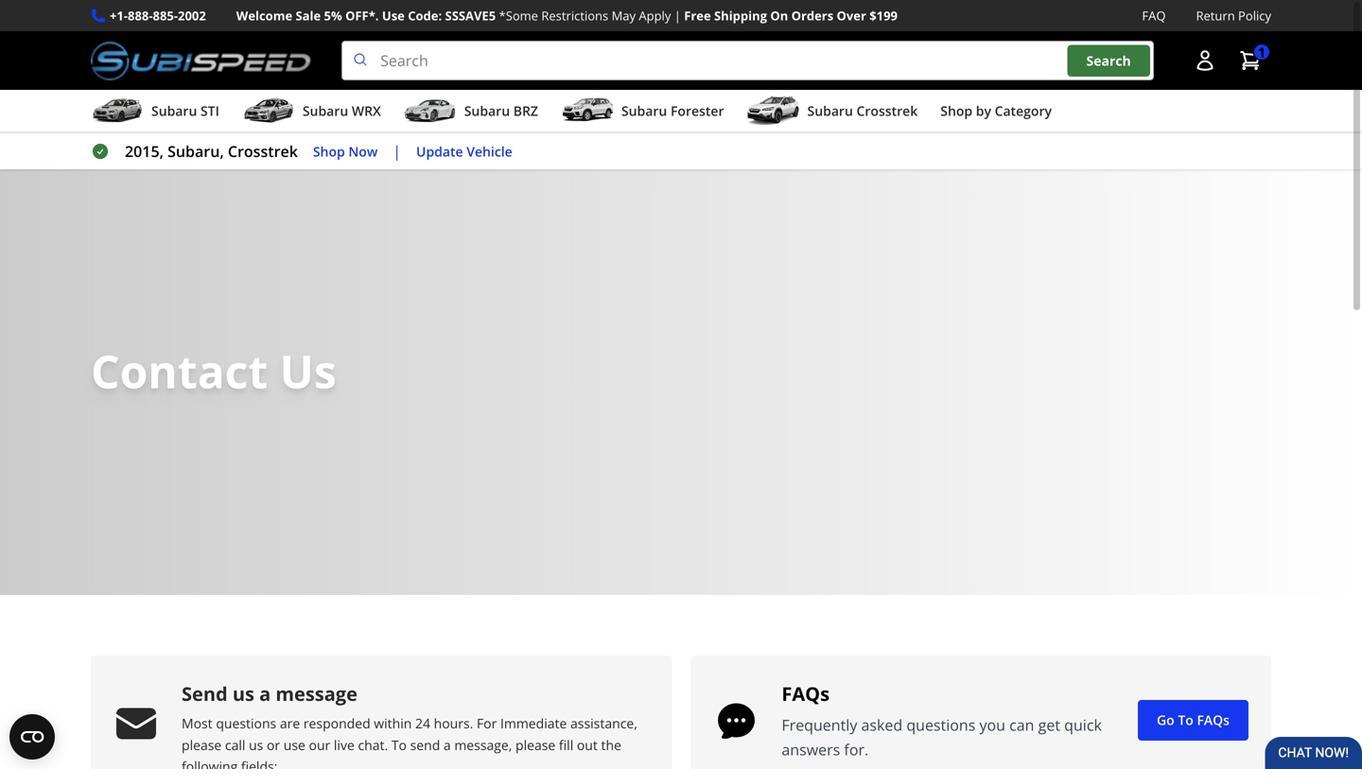 Task type: describe. For each thing, give the bounding box(es) containing it.
can
[[1010, 715, 1035, 735]]

a subaru crosstrek thumbnail image image
[[747, 97, 800, 125]]

send us a message most questions are responded within 24 hours. for immediate assistance, please call us or use our live chat. to send a message, please fill out the following fields:
[[182, 681, 638, 769]]

1 horizontal spatial a
[[444, 736, 451, 754]]

1 please from the left
[[182, 736, 222, 754]]

sti
[[201, 102, 219, 120]]

subaru for subaru brz
[[464, 102, 510, 120]]

get
[[1038, 715, 1061, 735]]

subaru crosstrek
[[807, 102, 918, 120]]

update
[[416, 142, 463, 160]]

0 horizontal spatial a
[[259, 681, 271, 707]]

shop by category
[[941, 102, 1052, 120]]

subaru sti
[[151, 102, 219, 120]]

use
[[382, 7, 405, 24]]

subaru wrx button
[[242, 94, 381, 132]]

a subaru wrx thumbnail image image
[[242, 97, 295, 125]]

return policy link
[[1196, 6, 1272, 26]]

to inside 'link'
[[1178, 711, 1194, 729]]

out
[[577, 736, 598, 754]]

apply
[[639, 7, 671, 24]]

1
[[1258, 43, 1266, 61]]

or
[[267, 736, 280, 754]]

sssave5
[[445, 7, 496, 24]]

policy
[[1238, 7, 1272, 24]]

a subaru forester thumbnail image image
[[561, 97, 614, 125]]

contact us
[[91, 340, 337, 402]]

faq link
[[1142, 6, 1166, 26]]

shop now link
[[313, 141, 378, 162]]

update vehicle
[[416, 142, 513, 160]]

are
[[280, 714, 300, 732]]

responded
[[304, 714, 371, 732]]

subaru crosstrek button
[[747, 94, 918, 132]]

questions inside faqs frequently asked questions you can get quick answers for.
[[907, 715, 976, 735]]

within
[[374, 714, 412, 732]]

button image
[[1194, 49, 1217, 72]]

shop for shop now
[[313, 142, 345, 160]]

shop by category button
[[941, 94, 1052, 132]]

2002
[[178, 7, 206, 24]]

on
[[770, 7, 788, 24]]

contact
[[91, 340, 268, 402]]

us
[[280, 340, 337, 402]]

welcome sale 5% off*. use code: sssave5 *some restrictions may apply | free shipping on orders over $199
[[236, 7, 898, 24]]

1 vertical spatial us
[[249, 736, 263, 754]]

shipping
[[714, 7, 767, 24]]

message
[[276, 681, 358, 707]]

message,
[[454, 736, 512, 754]]

vehicle
[[467, 142, 513, 160]]

0 horizontal spatial crosstrek
[[228, 141, 298, 161]]

update vehicle button
[[416, 141, 513, 162]]

1 button
[[1230, 42, 1272, 80]]

fields:
[[241, 757, 278, 769]]

shop now
[[313, 142, 378, 160]]

use
[[284, 736, 305, 754]]

subaru for subaru crosstrek
[[807, 102, 853, 120]]

live
[[334, 736, 355, 754]]

send
[[182, 681, 228, 707]]

to inside send us a message most questions are responded within 24 hours. for immediate assistance, please call us or use our live chat. to send a message, please fill out the following fields:
[[392, 736, 407, 754]]

return policy
[[1196, 7, 1272, 24]]

subaru wrx
[[303, 102, 381, 120]]

go to faqs link
[[1138, 700, 1249, 741]]

crosstrek inside dropdown button
[[857, 102, 918, 120]]

off*.
[[345, 7, 379, 24]]

subaru forester
[[622, 102, 724, 120]]

search input field
[[342, 41, 1154, 81]]

subaru for subaru forester
[[622, 102, 667, 120]]

1 horizontal spatial |
[[674, 7, 681, 24]]

subaru for subaru sti
[[151, 102, 197, 120]]

our
[[309, 736, 330, 754]]

wrx
[[352, 102, 381, 120]]

asked
[[861, 715, 903, 735]]

you
[[980, 715, 1006, 735]]

subaru for subaru wrx
[[303, 102, 348, 120]]

2015,
[[125, 141, 164, 161]]

by
[[976, 102, 991, 120]]

most
[[182, 714, 213, 732]]

sale
[[296, 7, 321, 24]]

0 horizontal spatial |
[[393, 141, 401, 161]]

*some
[[499, 7, 538, 24]]

+1-888-885-2002
[[110, 7, 206, 24]]

forester
[[671, 102, 724, 120]]

open widget image
[[9, 714, 55, 760]]



Task type: locate. For each thing, give the bounding box(es) containing it.
1 horizontal spatial crosstrek
[[857, 102, 918, 120]]

go
[[1157, 711, 1175, 729]]

faqs right go
[[1197, 711, 1230, 729]]

2 questions from the left
[[907, 715, 976, 735]]

|
[[674, 7, 681, 24], [393, 141, 401, 161]]

brz
[[513, 102, 538, 120]]

for.
[[844, 739, 869, 760]]

1 horizontal spatial shop
[[941, 102, 973, 120]]

shop
[[941, 102, 973, 120], [313, 142, 345, 160]]

subaru brz
[[464, 102, 538, 120]]

0 vertical spatial to
[[1178, 711, 1194, 729]]

885-
[[153, 7, 178, 24]]

2015, subaru, crosstrek
[[125, 141, 298, 161]]

hours.
[[434, 714, 473, 732]]

please up following
[[182, 736, 222, 754]]

now
[[348, 142, 378, 160]]

5 subaru from the left
[[807, 102, 853, 120]]

1 vertical spatial |
[[393, 141, 401, 161]]

2 please from the left
[[516, 736, 556, 754]]

questions
[[216, 714, 276, 732], [907, 715, 976, 735]]

0 vertical spatial |
[[674, 7, 681, 24]]

subaru left brz
[[464, 102, 510, 120]]

send
[[410, 736, 440, 754]]

a right send
[[444, 736, 451, 754]]

1 subaru from the left
[[151, 102, 197, 120]]

a
[[259, 681, 271, 707], [444, 736, 451, 754]]

may
[[612, 7, 636, 24]]

shop left now
[[313, 142, 345, 160]]

for
[[477, 714, 497, 732]]

us
[[233, 681, 254, 707], [249, 736, 263, 754]]

| left free
[[674, 7, 681, 24]]

3 subaru from the left
[[464, 102, 510, 120]]

chat.
[[358, 736, 388, 754]]

subaru left forester at the top of page
[[622, 102, 667, 120]]

frequently
[[782, 715, 857, 735]]

quick
[[1065, 715, 1102, 735]]

answers
[[782, 739, 840, 760]]

subaru left 'wrx'
[[303, 102, 348, 120]]

0 horizontal spatial questions
[[216, 714, 276, 732]]

code:
[[408, 7, 442, 24]]

shop for shop by category
[[941, 102, 973, 120]]

questions inside send us a message most questions are responded within 24 hours. for immediate assistance, please call us or use our live chat. to send a message, please fill out the following fields:
[[216, 714, 276, 732]]

1 horizontal spatial to
[[1178, 711, 1194, 729]]

0 horizontal spatial to
[[392, 736, 407, 754]]

the
[[601, 736, 622, 754]]

subaru forester button
[[561, 94, 724, 132]]

1 vertical spatial to
[[392, 736, 407, 754]]

0 vertical spatial us
[[233, 681, 254, 707]]

1 horizontal spatial please
[[516, 736, 556, 754]]

orders
[[792, 7, 834, 24]]

+1-
[[110, 7, 128, 24]]

us right send
[[233, 681, 254, 707]]

questions left you
[[907, 715, 976, 735]]

1 horizontal spatial questions
[[907, 715, 976, 735]]

please down immediate
[[516, 736, 556, 754]]

1 vertical spatial shop
[[313, 142, 345, 160]]

888-
[[128, 7, 153, 24]]

assistance,
[[571, 714, 638, 732]]

1 vertical spatial faqs
[[1197, 711, 1230, 729]]

welcome
[[236, 7, 292, 24]]

1 horizontal spatial faqs
[[1197, 711, 1230, 729]]

a subaru sti thumbnail image image
[[91, 97, 144, 125]]

subaru
[[151, 102, 197, 120], [303, 102, 348, 120], [464, 102, 510, 120], [622, 102, 667, 120], [807, 102, 853, 120]]

0 vertical spatial a
[[259, 681, 271, 707]]

0 horizontal spatial faqs
[[782, 681, 830, 707]]

following
[[182, 757, 238, 769]]

us left or
[[249, 736, 263, 754]]

crosstrek
[[857, 102, 918, 120], [228, 141, 298, 161]]

category
[[995, 102, 1052, 120]]

subaru sti button
[[91, 94, 219, 132]]

immediate
[[500, 714, 567, 732]]

a subaru brz thumbnail image image
[[404, 97, 457, 125]]

please
[[182, 736, 222, 754], [516, 736, 556, 754]]

to down within
[[392, 736, 407, 754]]

subaru brz button
[[404, 94, 538, 132]]

2 subaru from the left
[[303, 102, 348, 120]]

shop inside dropdown button
[[941, 102, 973, 120]]

return
[[1196, 7, 1235, 24]]

subaru right a subaru crosstrek thumbnail image
[[807, 102, 853, 120]]

to right go
[[1178, 711, 1194, 729]]

$199
[[870, 7, 898, 24]]

subaru inside dropdown button
[[151, 102, 197, 120]]

5%
[[324, 7, 342, 24]]

faqs inside faqs frequently asked questions you can get quick answers for.
[[782, 681, 830, 707]]

4 subaru from the left
[[622, 102, 667, 120]]

fill
[[559, 736, 574, 754]]

1 questions from the left
[[216, 714, 276, 732]]

subaru left sti
[[151, 102, 197, 120]]

search
[[1087, 51, 1131, 69]]

24
[[415, 714, 430, 732]]

over
[[837, 7, 866, 24]]

0 vertical spatial crosstrek
[[857, 102, 918, 120]]

go to faqs
[[1157, 711, 1230, 729]]

a left 'message'
[[259, 681, 271, 707]]

0 vertical spatial faqs
[[782, 681, 830, 707]]

0 vertical spatial shop
[[941, 102, 973, 120]]

0 horizontal spatial please
[[182, 736, 222, 754]]

subaru,
[[168, 141, 224, 161]]

search button
[[1068, 45, 1150, 77]]

call
[[225, 736, 245, 754]]

questions up call
[[216, 714, 276, 732]]

shop left by
[[941, 102, 973, 120]]

free
[[684, 7, 711, 24]]

faqs up the frequently
[[782, 681, 830, 707]]

+1-888-885-2002 link
[[110, 6, 206, 26]]

subispeed logo image
[[91, 41, 311, 81]]

0 horizontal spatial shop
[[313, 142, 345, 160]]

1 vertical spatial crosstrek
[[228, 141, 298, 161]]

1 vertical spatial a
[[444, 736, 451, 754]]

| right now
[[393, 141, 401, 161]]

restrictions
[[541, 7, 609, 24]]

faqs frequently asked questions you can get quick answers for.
[[782, 681, 1102, 760]]

faqs inside 'link'
[[1197, 711, 1230, 729]]

faq
[[1142, 7, 1166, 24]]

subaru inside "dropdown button"
[[622, 102, 667, 120]]



Task type: vqa. For each thing, say whether or not it's contained in the screenshot.
Policy
yes



